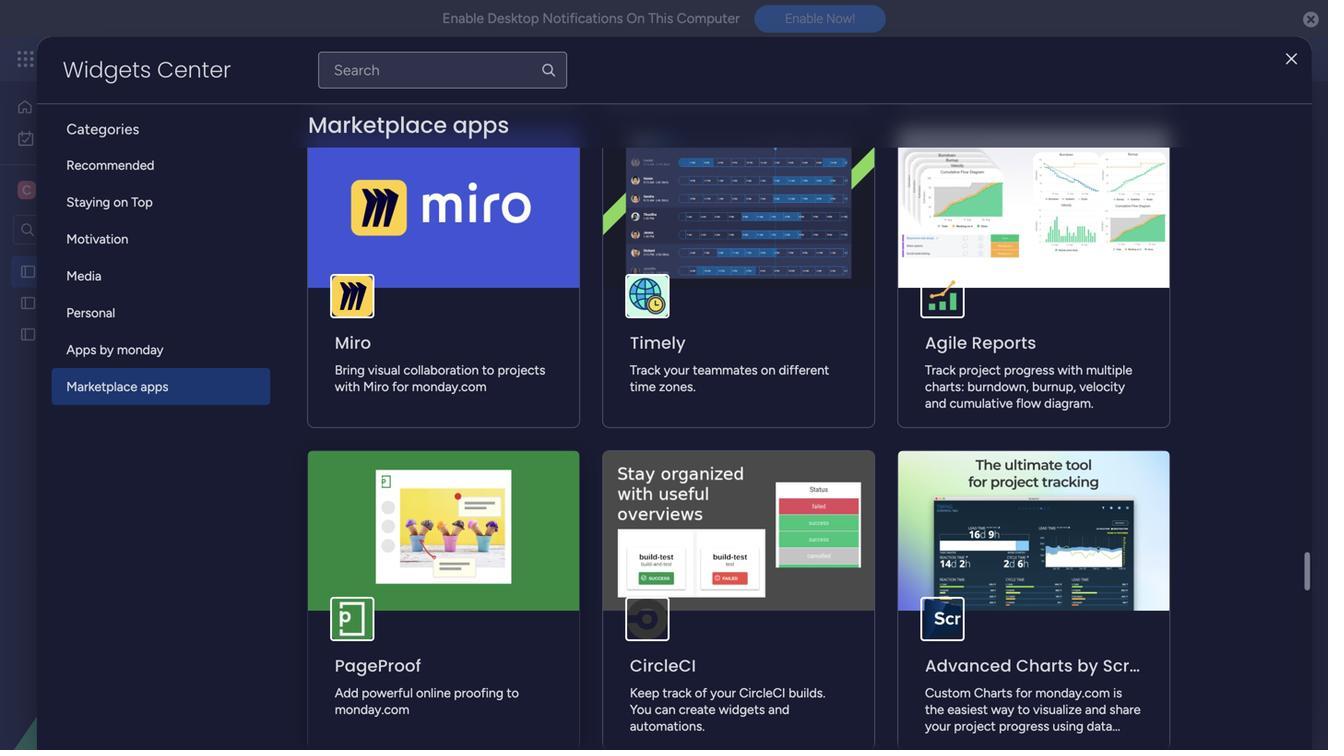 Task type: vqa. For each thing, say whether or not it's contained in the screenshot.
My Work Button
no



Task type: locate. For each thing, give the bounding box(es) containing it.
5
[[264, 360, 270, 373]]

monday.com up visualize
[[1036, 685, 1110, 701]]

5 - from the left
[[713, 360, 717, 373]]

staying on top option
[[52, 184, 270, 220]]

0 horizontal spatial digital
[[43, 264, 80, 280]]

1 horizontal spatial marketplace apps
[[308, 110, 509, 141]]

add widget button
[[394, 215, 503, 244]]

online docs button
[[653, 166, 750, 196]]

1 vertical spatial management
[[465, 95, 668, 137]]

monday.com inside miro bring visual collaboration to projects with miro for monday.com
[[412, 379, 487, 394]]

0 vertical spatial marketplace
[[308, 110, 447, 141]]

0 horizontal spatial of
[[463, 140, 476, 155]]

monday up home option on the top of page
[[82, 48, 145, 69]]

0 vertical spatial workload
[[431, 173, 486, 189]]

custom
[[925, 685, 971, 701]]

public board image down public board icon
[[19, 326, 37, 343]]

- for w7   12 - 18
[[383, 360, 387, 373]]

progress up burnup,
[[1004, 362, 1055, 378]]

1 vertical spatial work
[[63, 131, 91, 146]]

projects
[[498, 362, 546, 378]]

your up widgets
[[710, 685, 736, 701]]

by up visualize
[[1078, 654, 1099, 678]]

digital asset management (dam) up requests
[[43, 264, 234, 280]]

charts
[[1016, 654, 1073, 678], [974, 685, 1013, 701]]

project up burndown,
[[959, 362, 1001, 378]]

1 vertical spatial asset
[[317, 222, 348, 238]]

0 horizontal spatial add
[[335, 685, 359, 701]]

of right 'package'
[[463, 140, 476, 155]]

marketplace
[[308, 110, 447, 141], [66, 379, 137, 394]]

0 vertical spatial work
[[149, 48, 182, 69]]

workload up february
[[306, 286, 387, 310]]

chart
[[827, 286, 875, 310]]

files
[[764, 173, 790, 189]]

1 vertical spatial progress
[[999, 718, 1050, 734]]

None search field
[[318, 52, 567, 89]]

0 vertical spatial add
[[428, 222, 452, 238]]

workload down 'package'
[[431, 173, 486, 189]]

1 horizontal spatial work
[[149, 48, 182, 69]]

-
[[272, 360, 276, 373], [383, 360, 387, 373], [493, 360, 497, 373], [616, 360, 620, 373], [713, 360, 717, 373]]

see inside learn more about this package of templates here: https://youtu.be/9x6_kyyrn_e see more
[[759, 139, 781, 155]]

track up charts:
[[925, 362, 956, 378]]

monday work management
[[82, 48, 287, 69]]

1 horizontal spatial see
[[759, 139, 781, 155]]

work inside the my work option
[[63, 131, 91, 146]]

1 vertical spatial for
[[1016, 685, 1032, 701]]

miro up w7
[[335, 331, 371, 355]]

teammates
[[693, 362, 758, 378]]

1 horizontal spatial circleci
[[739, 685, 786, 701]]

on
[[113, 194, 128, 210], [761, 362, 776, 378]]

digital up more
[[280, 95, 373, 137]]

to
[[482, 362, 494, 378], [507, 685, 519, 701], [1018, 702, 1030, 717]]

1 vertical spatial project
[[954, 718, 996, 734]]

project
[[959, 362, 1001, 378], [954, 718, 996, 734]]

new
[[287, 222, 314, 238]]

4 right 25 at the top of page
[[527, 352, 534, 366]]

see inside button
[[323, 51, 345, 67]]

dapulse close image
[[1304, 11, 1319, 30]]

monday down personal option
[[117, 342, 164, 357]]

0 vertical spatial on
[[113, 194, 128, 210]]

- right 19
[[493, 360, 497, 373]]

0 vertical spatial for
[[392, 379, 409, 394]]

2 horizontal spatial asset
[[380, 95, 458, 137]]

1 public board image from the top
[[19, 263, 37, 280]]

1 vertical spatial (dam)
[[196, 264, 234, 280]]

0 vertical spatial project
[[959, 362, 1001, 378]]

and inside the "agile reports track project progress with multiple charts: burndown, burnup, velocity and cumulative flow diagram."
[[925, 395, 947, 411]]

charts up visualize
[[1016, 654, 1073, 678]]

2 vertical spatial management
[[117, 264, 193, 280]]

public board image
[[19, 294, 37, 312]]

digital up "creative requests"
[[43, 264, 80, 280]]

cumulative
[[950, 395, 1013, 411]]

select product image
[[17, 50, 35, 68]]

0 horizontal spatial work
[[63, 131, 91, 146]]

apps by monday option
[[52, 331, 270, 368]]

progress down way
[[999, 718, 1050, 734]]

(dam) down motivation option
[[196, 264, 234, 280]]

(dam) up docs
[[675, 95, 769, 137]]

2 horizontal spatial your
[[925, 718, 951, 734]]

apps inside option
[[141, 379, 169, 394]]

2 horizontal spatial and
[[1085, 702, 1107, 717]]

dialog
[[37, 0, 1312, 750]]

- right 12
[[383, 360, 387, 373]]

2 vertical spatial to
[[1018, 702, 1030, 717]]

track inside the "agile reports track project progress with multiple charts: burndown, burnup, velocity and cumulative flow diagram."
[[925, 362, 956, 378]]

monday.com down collaboration
[[412, 379, 487, 394]]

2 horizontal spatial to
[[1018, 702, 1030, 717]]

0 vertical spatial miro
[[335, 331, 371, 355]]

and down charts:
[[925, 395, 947, 411]]

filter button
[[686, 215, 773, 245]]

my work
[[42, 131, 91, 146]]

by right apps
[[100, 342, 114, 357]]

more
[[784, 139, 814, 155]]

25
[[499, 360, 511, 373]]

1 vertical spatial workload
[[306, 286, 387, 310]]

1 vertical spatial charts
[[974, 685, 1013, 701]]

by
[[100, 342, 114, 357], [1078, 654, 1099, 678]]

18
[[390, 360, 400, 373]]

3 - from the left
[[493, 360, 497, 373]]

1 horizontal spatial by
[[1078, 654, 1099, 678]]

0 vertical spatial your
[[664, 362, 690, 378]]

add inside the pageproof add powerful online proofing to monday.com
[[335, 685, 359, 701]]

of up create
[[695, 685, 707, 701]]

0 horizontal spatial circleci
[[630, 654, 696, 678]]

w7   12 - 18
[[353, 360, 400, 373]]

progress
[[1004, 362, 1055, 378], [999, 718, 1050, 734]]

whiteboard
[[593, 173, 661, 189]]

search image
[[541, 62, 557, 78]]

different
[[779, 362, 830, 378]]

enable
[[442, 10, 484, 27], [785, 11, 823, 26]]

option
[[0, 255, 235, 259]]

dialog containing widgets center
[[37, 0, 1312, 750]]

enable inside button
[[785, 11, 823, 26]]

0 horizontal spatial by
[[100, 342, 114, 357]]

work for my
[[63, 131, 91, 146]]

work
[[149, 48, 182, 69], [63, 131, 91, 146]]

0 horizontal spatial 4
[[527, 352, 534, 366]]

1 horizontal spatial for
[[1016, 685, 1032, 701]]

1 vertical spatial marketplace
[[66, 379, 137, 394]]

creative for creative requests
[[43, 295, 92, 311]]

w9
[[564, 360, 580, 373]]

1 vertical spatial your
[[710, 685, 736, 701]]

0 horizontal spatial for
[[392, 379, 409, 394]]

0 horizontal spatial and
[[768, 702, 790, 717]]

see left 'more'
[[759, 139, 781, 155]]

integrate button
[[970, 161, 1149, 200]]

2 enable from the left
[[785, 11, 823, 26]]

add left powerful
[[335, 685, 359, 701]]

0 vertical spatial creative
[[42, 181, 100, 199]]

1 track from the left
[[630, 362, 661, 378]]

files view
[[764, 173, 822, 189]]

advanced
[[925, 654, 1012, 678]]

monday.com down powerful
[[335, 702, 410, 717]]

computer
[[677, 10, 740, 27]]

and right more dots image
[[768, 702, 790, 717]]

0 vertical spatial see
[[323, 51, 345, 67]]

lottie animation image
[[0, 564, 235, 750]]

on left different
[[761, 362, 776, 378]]

0 horizontal spatial track
[[630, 362, 661, 378]]

add left widget
[[428, 222, 452, 238]]

your inside advanced charts by screenful custom charts for monday.com is the easiest way to visualize and share your project progress using data from monday.com
[[925, 718, 951, 734]]

w10
[[681, 360, 702, 373]]

0 vertical spatial with
[[1058, 362, 1083, 378]]

circleci up widgets
[[739, 685, 786, 701]]

0 vertical spatial progress
[[1004, 362, 1055, 378]]

0 horizontal spatial workload
[[306, 286, 387, 310]]

team
[[397, 173, 428, 189]]

apps down search for a column type search field
[[453, 110, 509, 141]]

pageproof
[[335, 654, 421, 678]]

advanced charts by screenful custom charts for monday.com is the easiest way to visualize and share your project progress using data from monday.com
[[925, 654, 1182, 750]]

monday.com
[[412, 379, 487, 394], [1036, 685, 1110, 701], [335, 702, 410, 717], [956, 735, 1031, 750]]

asset
[[380, 95, 458, 137], [317, 222, 348, 238], [83, 264, 114, 280]]

1 vertical spatial add
[[335, 685, 359, 701]]

0 horizontal spatial your
[[664, 362, 690, 378]]

on left top
[[113, 194, 128, 210]]

circleci
[[630, 654, 696, 678], [739, 685, 786, 701]]

to right more dots icon
[[507, 685, 519, 701]]

redesign
[[159, 327, 209, 342]]

see left 'plans'
[[323, 51, 345, 67]]

miro bring visual collaboration to projects with miro for monday.com
[[335, 331, 546, 394]]

marketplace down apps by monday
[[66, 379, 137, 394]]

asset up "creative requests"
[[83, 264, 114, 280]]

enable left now!
[[785, 11, 823, 26]]

1 vertical spatial public board image
[[19, 326, 37, 343]]

0 vertical spatial to
[[482, 362, 494, 378]]

asset up 'package'
[[380, 95, 458, 137]]

0 vertical spatial (dam)
[[675, 95, 769, 137]]

enable left desktop
[[442, 10, 484, 27]]

w8   19 - 25
[[462, 360, 511, 373]]

1 vertical spatial apps
[[141, 379, 169, 394]]

person button
[[600, 215, 680, 245]]

list box containing digital asset management (dam)
[[0, 252, 235, 599]]

work right my at the top
[[63, 131, 91, 146]]

0 vertical spatial management
[[186, 48, 287, 69]]

1 horizontal spatial on
[[761, 362, 776, 378]]

team workload button
[[383, 166, 500, 196]]

with inside the "agile reports track project progress with multiple charts: burndown, burnup, velocity and cumulative flow diagram."
[[1058, 362, 1083, 378]]

0 vertical spatial digital
[[280, 95, 373, 137]]

creative inside 'list box'
[[43, 295, 92, 311]]

center
[[157, 54, 231, 85]]

add widget
[[428, 222, 495, 238]]

work up categories heading
[[149, 48, 182, 69]]

work for monday
[[149, 48, 182, 69]]

top
[[131, 194, 153, 210]]

to right way
[[1018, 702, 1030, 717]]

creative inside workspace selection element
[[42, 181, 100, 199]]

1 vertical spatial marketplace apps
[[66, 379, 169, 394]]

by inside apps by monday option
[[100, 342, 114, 357]]

marketplace up table
[[308, 110, 447, 141]]

february
[[333, 328, 386, 344]]

your up from
[[925, 718, 951, 734]]

1 - from the left
[[272, 360, 276, 373]]

with down bring
[[335, 379, 360, 394]]

media option
[[52, 257, 270, 294]]

1 enable from the left
[[442, 10, 484, 27]]

0 horizontal spatial asset
[[83, 264, 114, 280]]

creative up website
[[43, 295, 92, 311]]

0 horizontal spatial apps
[[141, 379, 169, 394]]

0 horizontal spatial charts
[[974, 685, 1013, 701]]

4 right "w10"
[[704, 360, 710, 373]]

management inside 'list box'
[[117, 264, 193, 280]]

1 horizontal spatial workload
[[431, 173, 486, 189]]

progress inside advanced charts by screenful custom charts for monday.com is the easiest way to visualize and share your project progress using data from monday.com
[[999, 718, 1050, 734]]

1 horizontal spatial track
[[925, 362, 956, 378]]

and
[[925, 395, 947, 411], [768, 702, 790, 717], [1085, 702, 1107, 717]]

Search field
[[534, 217, 590, 243]]

circleci up track
[[630, 654, 696, 678]]

1 horizontal spatial charts
[[1016, 654, 1073, 678]]

digital
[[280, 95, 373, 137], [43, 264, 80, 280]]

your
[[664, 362, 690, 378], [710, 685, 736, 701], [925, 718, 951, 734]]

0 horizontal spatial marketplace apps
[[66, 379, 169, 394]]

1 horizontal spatial add
[[428, 222, 452, 238]]

1 horizontal spatial of
[[695, 685, 707, 701]]

1 horizontal spatial your
[[710, 685, 736, 701]]

of inside the circleci keep track of your circleci builds. you can create widgets and automations.
[[695, 685, 707, 701]]

0 vertical spatial asset
[[380, 95, 458, 137]]

2 track from the left
[[925, 362, 956, 378]]

1 vertical spatial circleci
[[739, 685, 786, 701]]

- left 3
[[616, 360, 620, 373]]

w10   4 - 10
[[681, 360, 730, 373]]

0 horizontal spatial on
[[113, 194, 128, 210]]

my work link
[[11, 124, 224, 153]]

creative right c
[[42, 181, 100, 199]]

add to favorites image
[[814, 107, 832, 125]]

1 vertical spatial by
[[1078, 654, 1099, 678]]

Search for a column type search field
[[318, 52, 567, 89]]

marketplace apps down apps by monday
[[66, 379, 169, 394]]

track up time
[[630, 362, 661, 378]]

- left 10
[[713, 360, 717, 373]]

you
[[630, 702, 652, 717]]

apps down apps by monday option
[[141, 379, 169, 394]]

1 vertical spatial on
[[761, 362, 776, 378]]

1 horizontal spatial apps
[[453, 110, 509, 141]]

files view button
[[750, 166, 836, 196]]

1 horizontal spatial digital
[[280, 95, 373, 137]]

w6
[[246, 360, 261, 373]]

and for circleci
[[768, 702, 790, 717]]

1 horizontal spatial (dam)
[[675, 95, 769, 137]]

with up burnup,
[[1058, 362, 1083, 378]]

1 horizontal spatial with
[[1058, 362, 1083, 378]]

categories list box
[[52, 104, 285, 405]]

0 vertical spatial public board image
[[19, 263, 37, 280]]

motivation option
[[52, 220, 270, 257]]

my work option
[[11, 124, 224, 153]]

2 - from the left
[[383, 360, 387, 373]]

1 horizontal spatial and
[[925, 395, 947, 411]]

to inside the pageproof add powerful online proofing to monday.com
[[507, 685, 519, 701]]

flow
[[1016, 395, 1041, 411]]

0 horizontal spatial with
[[335, 379, 360, 394]]

- right 5
[[272, 360, 276, 373]]

2 public board image from the top
[[19, 326, 37, 343]]

and up data
[[1085, 702, 1107, 717]]

package
[[412, 140, 460, 155]]

and inside the circleci keep track of your circleci builds. you can create widgets and automations.
[[768, 702, 790, 717]]

widgets
[[63, 54, 151, 85]]

public board image for digital asset management (dam)
[[19, 263, 37, 280]]

1 vertical spatial see
[[759, 139, 781, 155]]

marketplace apps
[[308, 110, 509, 141], [66, 379, 169, 394]]

project inside the "agile reports track project progress with multiple charts: burndown, burnup, velocity and cumulative flow diagram."
[[959, 362, 1001, 378]]

enable for enable desktop notifications on this computer
[[442, 10, 484, 27]]

1 vertical spatial monday
[[117, 342, 164, 357]]

to inside miro bring visual collaboration to projects with miro for monday.com
[[482, 362, 494, 378]]

1 vertical spatial to
[[507, 685, 519, 701]]

0 horizontal spatial marketplace
[[66, 379, 137, 394]]

project down easiest on the bottom right
[[954, 718, 996, 734]]

0 vertical spatial by
[[100, 342, 114, 357]]

1 vertical spatial digital asset management (dam)
[[43, 264, 234, 280]]

public board image
[[19, 263, 37, 280], [19, 326, 37, 343]]

marketplace apps up team
[[308, 110, 509, 141]]

0 horizontal spatial to
[[482, 362, 494, 378]]

charts up way
[[974, 685, 1013, 701]]

creative
[[42, 181, 100, 199], [43, 295, 92, 311]]

2 vertical spatial your
[[925, 718, 951, 734]]

0 horizontal spatial (dam)
[[196, 264, 234, 280]]

0 horizontal spatial see
[[323, 51, 345, 67]]

1 horizontal spatial enable
[[785, 11, 823, 26]]

1 vertical spatial with
[[335, 379, 360, 394]]

public board image up public board icon
[[19, 263, 37, 280]]

staying
[[66, 194, 110, 210]]

0 vertical spatial marketplace apps
[[308, 110, 509, 141]]

4
[[527, 352, 534, 366], [704, 360, 710, 373]]

for inside miro bring visual collaboration to projects with miro for monday.com
[[392, 379, 409, 394]]

to left 25 at the top of page
[[482, 362, 494, 378]]

of
[[463, 140, 476, 155], [695, 685, 707, 701]]

plans
[[348, 51, 378, 67]]

digital asset management (dam) up templates
[[280, 95, 769, 137]]

track
[[663, 685, 692, 701]]

screenful
[[1103, 654, 1182, 678]]

0 vertical spatial of
[[463, 140, 476, 155]]

list box
[[0, 252, 235, 599]]

miro down visual on the left of page
[[363, 379, 389, 394]]

team workload
[[397, 173, 486, 189]]

your up zones.
[[664, 362, 690, 378]]

asset right new
[[317, 222, 348, 238]]



Task type: describe. For each thing, give the bounding box(es) containing it.
new asset button
[[280, 215, 355, 245]]

add inside "popup button"
[[428, 222, 452, 238]]

time
[[630, 379, 656, 394]]

main
[[308, 173, 336, 189]]

creative for creative assets
[[42, 181, 100, 199]]

see plans
[[323, 51, 378, 67]]

0 vertical spatial monday
[[82, 48, 145, 69]]

1 horizontal spatial 4
[[704, 360, 710, 373]]

workspace selection element
[[18, 179, 148, 201]]

desktop
[[488, 10, 539, 27]]

keep
[[630, 685, 660, 701]]

creative assets
[[42, 181, 146, 199]]

marketplace inside "marketplace apps" option
[[66, 379, 137, 394]]

angle down image
[[364, 223, 373, 237]]

11
[[279, 360, 287, 373]]

see more link
[[757, 137, 815, 156]]

unassigned
[[351, 326, 418, 341]]

monday inside apps by monday option
[[117, 342, 164, 357]]

online
[[667, 173, 704, 189]]

asset inside 'list box'
[[83, 264, 114, 280]]

easiest
[[948, 702, 988, 717]]

charts:
[[925, 379, 965, 394]]

reports
[[972, 331, 1037, 355]]

data
[[1087, 718, 1113, 734]]

the
[[925, 702, 944, 717]]

widget
[[455, 222, 495, 238]]

- for w10   4 - 10
[[713, 360, 717, 373]]

weeks
[[647, 291, 685, 306]]

main table button
[[280, 166, 383, 196]]

10
[[720, 360, 730, 373]]

more dots image
[[744, 690, 756, 704]]

timely
[[630, 331, 686, 355]]

to inside advanced charts by screenful custom charts for monday.com is the easiest way to visualize and share your project progress using data from monday.com
[[1018, 702, 1030, 717]]

categories
[[66, 120, 139, 138]]

public board image for website homepage redesign
[[19, 326, 37, 343]]

creative requests
[[43, 295, 145, 311]]

and inside advanced charts by screenful custom charts for monday.com is the easiest way to visualize and share your project progress using data from monday.com
[[1085, 702, 1107, 717]]

your inside the circleci keep track of your circleci builds. you can create widgets and automations.
[[710, 685, 736, 701]]

categories heading
[[52, 104, 270, 147]]

docs
[[707, 173, 736, 189]]

project inside advanced charts by screenful custom charts for monday.com is the easiest way to visualize and share your project progress using data from monday.com
[[954, 718, 996, 734]]

recommended
[[66, 157, 154, 173]]

for inside advanced charts by screenful custom charts for monday.com is the easiest way to visualize and share your project progress using data from monday.com
[[1016, 685, 1032, 701]]

arrow down image
[[751, 219, 773, 241]]

velocity
[[1080, 379, 1125, 394]]

progress inside the "agile reports track project progress with multiple charts: burndown, burnup, velocity and cumulative flow diagram."
[[1004, 362, 1055, 378]]

track inside "timely track your teammates on different time zones."
[[630, 362, 661, 378]]

0 horizontal spatial digital asset management (dam)
[[43, 264, 234, 280]]

v2 search image
[[521, 220, 534, 240]]

Numbers field
[[302, 685, 388, 709]]

create
[[679, 702, 716, 717]]

can
[[655, 702, 676, 717]]

automations.
[[630, 718, 705, 734]]

person
[[629, 222, 669, 238]]

Search in workspace field
[[39, 219, 154, 240]]

workload inside field
[[306, 286, 387, 310]]

website
[[43, 327, 91, 342]]

builds.
[[789, 685, 826, 701]]

more dots image
[[483, 690, 496, 704]]

my
[[42, 131, 60, 146]]

workspace image
[[18, 180, 36, 200]]

multiple
[[1086, 362, 1133, 378]]

monday.com down way
[[956, 735, 1031, 750]]

circleci keep track of your circleci builds. you can create widgets and automations.
[[630, 654, 826, 734]]

new asset
[[287, 222, 348, 238]]

enable now!
[[785, 11, 856, 26]]

visualize
[[1033, 702, 1082, 717]]

marketplace apps option
[[52, 368, 270, 405]]

here:
[[540, 140, 569, 155]]

widgets
[[719, 702, 765, 717]]

monday.com inside the pageproof add powerful online proofing to monday.com
[[335, 702, 410, 717]]

v2 collapse down image
[[290, 337, 306, 349]]

more
[[317, 140, 347, 155]]

Digital asset management (DAM) field
[[276, 95, 774, 137]]

v2 collapse up image
[[290, 350, 306, 362]]

numbers
[[306, 685, 384, 709]]

with inside miro bring visual collaboration to projects with miro for monday.com
[[335, 379, 360, 394]]

lottie animation element
[[0, 564, 235, 750]]

12
[[370, 360, 380, 373]]

online
[[416, 685, 451, 701]]

and for agile reports
[[925, 395, 947, 411]]

john smith image
[[1277, 44, 1306, 74]]

3
[[622, 360, 628, 373]]

home option
[[11, 92, 224, 122]]

on inside option
[[113, 194, 128, 210]]

Battery field
[[562, 685, 632, 709]]

your inside "timely track your teammates on different time zones."
[[664, 362, 690, 378]]

of inside learn more about this package of templates here: https://youtu.be/9x6_kyyrn_e see more
[[463, 140, 476, 155]]

personal option
[[52, 294, 270, 331]]

0 vertical spatial apps
[[453, 110, 509, 141]]

by inside advanced charts by screenful custom charts for monday.com is the easiest way to visualize and share your project progress using data from monday.com
[[1078, 654, 1099, 678]]

w8
[[462, 360, 478, 373]]

is
[[1114, 685, 1123, 701]]

see plans button
[[298, 45, 387, 73]]

agile
[[925, 331, 968, 355]]

w7
[[353, 360, 368, 373]]

proofing
[[454, 685, 504, 701]]

Chart field
[[822, 286, 879, 310]]

widgets center
[[63, 54, 231, 85]]

integrate
[[1002, 173, 1055, 189]]

https://youtu.be/9x6_kyyrn_e
[[572, 140, 749, 155]]

digital inside 'list box'
[[43, 264, 80, 280]]

way
[[991, 702, 1015, 717]]

add view image
[[847, 174, 855, 188]]

from
[[925, 735, 953, 750]]

zones.
[[659, 379, 696, 394]]

0 vertical spatial circleci
[[630, 654, 696, 678]]

dapulse x slim image
[[1286, 52, 1297, 66]]

0 vertical spatial digital asset management (dam)
[[280, 95, 769, 137]]

19
[[480, 360, 490, 373]]

diagram.
[[1045, 395, 1094, 411]]

26
[[602, 360, 613, 373]]

1 horizontal spatial marketplace
[[308, 110, 447, 141]]

agile reports track project progress with multiple charts: burndown, burnup, velocity and cumulative flow diagram.
[[925, 331, 1133, 411]]

Workload field
[[302, 286, 392, 310]]

4 - from the left
[[616, 360, 620, 373]]

- for w6   5 - 11
[[272, 360, 276, 373]]

view
[[793, 173, 822, 189]]

enable for enable now!
[[785, 11, 823, 26]]

motivation
[[66, 231, 128, 247]]

c
[[22, 182, 31, 198]]

w6   5 - 11
[[246, 360, 287, 373]]

asset inside "button"
[[317, 222, 348, 238]]

home
[[41, 99, 76, 115]]

filter
[[715, 222, 744, 238]]

apps
[[66, 342, 96, 357]]

on inside "timely track your teammates on different time zones."
[[761, 362, 776, 378]]

enable now! button
[[755, 5, 886, 33]]

- for w8   19 - 25
[[493, 360, 497, 373]]

learn more about this package of templates here: https://youtu.be/9x6_kyyrn_e see more
[[282, 139, 814, 155]]

show board description image
[[782, 107, 804, 125]]

workload inside button
[[431, 173, 486, 189]]

activity button
[[1078, 101, 1165, 131]]

battery
[[566, 685, 627, 709]]

main table
[[308, 173, 369, 189]]

marketplace apps inside option
[[66, 379, 169, 394]]

recommended option
[[52, 147, 270, 184]]

collaboration
[[404, 362, 479, 378]]

pageproof add powerful online proofing to monday.com
[[335, 654, 519, 717]]

using
[[1053, 718, 1084, 734]]

today button
[[578, 283, 629, 314]]

feb
[[582, 360, 599, 373]]

1 vertical spatial miro
[[363, 379, 389, 394]]



